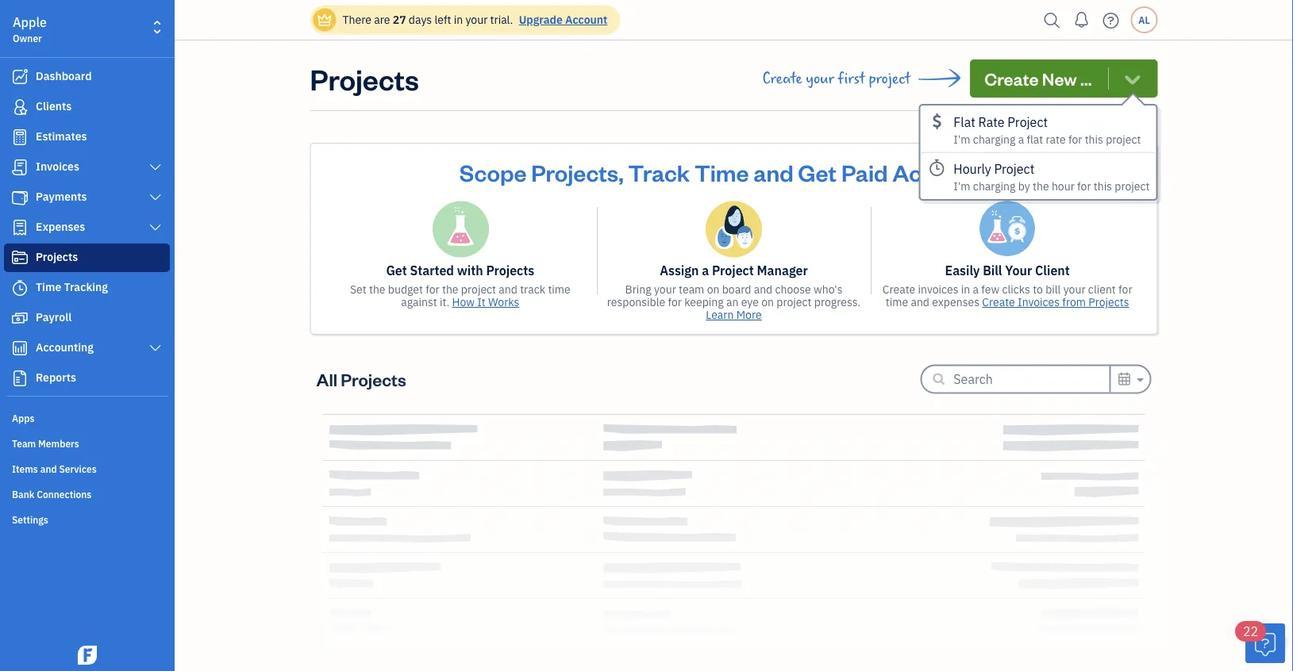 Task type: vqa. For each thing, say whether or not it's contained in the screenshot.
Reset
no



Task type: describe. For each thing, give the bounding box(es) containing it.
apple owner
[[13, 14, 47, 44]]

your inside assign a project manager bring your team on board and choose who's responsible for keeping an eye on project progress. learn more
[[654, 282, 676, 297]]

invoice image
[[10, 160, 29, 175]]

bill
[[1046, 282, 1061, 297]]

payments
[[36, 189, 87, 204]]

get started with projects
[[386, 262, 534, 279]]

your inside create invoices in a few clicks to bill your client for time and expenses
[[1063, 282, 1086, 297]]

go to help image
[[1098, 8, 1124, 32]]

estimates
[[36, 129, 87, 144]]

flat
[[1027, 132, 1043, 146]]

project for manager
[[712, 262, 754, 279]]

dashboard
[[36, 69, 92, 83]]

bill
[[983, 262, 1002, 279]]

there
[[343, 12, 371, 27]]

accurately
[[892, 157, 1008, 187]]

0 vertical spatial in
[[454, 12, 463, 27]]

team members link
[[4, 431, 170, 455]]

your left "first"
[[806, 70, 834, 87]]

for inside hourly project i'm charging by the hour for this project
[[1077, 179, 1091, 194]]

set
[[350, 282, 366, 297]]

your left trial. at the top of page
[[465, 12, 488, 27]]

team
[[679, 282, 704, 297]]

project for i'm
[[1008, 114, 1048, 130]]

create your first project
[[762, 70, 911, 87]]

projects link
[[4, 244, 170, 272]]

assign
[[660, 262, 699, 279]]

and inside assign a project manager bring your team on board and choose who's responsible for keeping an eye on project progress. learn more
[[754, 282, 773, 297]]

are
[[374, 12, 390, 27]]

team members
[[12, 437, 79, 450]]

create invoices in a few clicks to bill your client for time and expenses
[[883, 282, 1132, 310]]

all
[[316, 368, 337, 391]]

client image
[[10, 99, 29, 115]]

and up assign a project manager image
[[753, 157, 793, 187]]

your
[[1005, 262, 1032, 279]]

assign a project manager bring your team on board and choose who's responsible for keeping an eye on project progress. learn more
[[607, 262, 861, 322]]

clients
[[36, 99, 72, 114]]

tracking
[[64, 280, 108, 294]]

hour
[[1052, 179, 1075, 194]]

projects down "there"
[[310, 60, 419, 97]]

chevron large down image for payments
[[148, 191, 163, 204]]

chevron large down image for expenses
[[148, 221, 163, 234]]

and inside set the budget for the project and track time against it.
[[499, 282, 517, 297]]

apps
[[12, 412, 34, 425]]

project inside hourly project i'm charging by the hour for this project
[[994, 161, 1035, 177]]

for inside create invoices in a few clicks to bill your client for time and expenses
[[1118, 282, 1132, 297]]

invoices
[[918, 282, 958, 297]]

client
[[1088, 282, 1116, 297]]

bank connections link
[[4, 482, 170, 506]]

reports
[[36, 370, 76, 385]]

left
[[435, 12, 451, 27]]

get started with projects image
[[432, 201, 489, 258]]

few
[[981, 282, 1000, 297]]

flat
[[954, 114, 975, 130]]

payments link
[[4, 183, 170, 212]]

chart image
[[10, 341, 29, 356]]

first
[[838, 70, 865, 87]]

money image
[[10, 310, 29, 326]]

bank
[[12, 488, 35, 501]]

in inside create invoices in a few clicks to bill your client for time and expenses
[[961, 282, 970, 297]]

payment image
[[10, 190, 29, 206]]

rate
[[978, 114, 1005, 130]]

0 horizontal spatial the
[[369, 282, 385, 297]]

create for create new …
[[984, 67, 1039, 90]]

it.
[[440, 295, 449, 310]]

time tracking
[[36, 280, 108, 294]]

this inside hourly project i'm charging by the hour for this project
[[1094, 179, 1112, 194]]

eye
[[741, 295, 759, 310]]

easily
[[945, 262, 980, 279]]

chevrondown image
[[1122, 67, 1143, 90]]

flat rate project i'm charging a flat rate for this project
[[954, 114, 1141, 146]]

payroll link
[[4, 304, 170, 333]]

a inside assign a project manager bring your team on board and choose who's responsible for keeping an eye on project progress. learn more
[[702, 262, 709, 279]]

project inside flat rate project i'm charging a flat rate for this project
[[1106, 132, 1141, 146]]

an
[[726, 295, 739, 310]]

time inside main element
[[36, 280, 61, 294]]

items and services link
[[4, 456, 170, 480]]

chevron large down image for accounting
[[148, 342, 163, 355]]

started
[[410, 262, 454, 279]]

the inside hourly project i'm charging by the hour for this project
[[1033, 179, 1049, 194]]

al
[[1139, 13, 1150, 26]]

project inside hourly project i'm charging by the hour for this project
[[1115, 179, 1150, 194]]

manager
[[757, 262, 808, 279]]

items
[[12, 463, 38, 475]]

and inside main element
[[40, 463, 57, 475]]

apps link
[[4, 406, 170, 429]]

this inside flat rate project i'm charging a flat rate for this project
[[1085, 132, 1103, 146]]

expenses
[[36, 219, 85, 234]]

assign a project manager image
[[706, 201, 762, 258]]

Search text field
[[954, 367, 1109, 392]]

27
[[393, 12, 406, 27]]

expenses link
[[4, 214, 170, 242]]

owner
[[13, 32, 42, 44]]

apple
[[13, 14, 47, 31]]

freshbooks image
[[75, 646, 100, 665]]

0 horizontal spatial on
[[707, 282, 720, 297]]

progress.
[[814, 295, 861, 310]]

chevron large down image for invoices
[[148, 161, 163, 174]]

paid
[[841, 157, 888, 187]]

a inside flat rate project i'm charging a flat rate for this project
[[1018, 132, 1024, 146]]

time inside set the budget for the project and track time against it.
[[548, 282, 570, 297]]

to
[[1033, 282, 1043, 297]]

connections
[[37, 488, 92, 501]]

days
[[409, 12, 432, 27]]

how it works
[[452, 295, 519, 310]]

works
[[488, 295, 519, 310]]

rate
[[1046, 132, 1066, 146]]

1 horizontal spatial the
[[442, 282, 458, 297]]

projects up track
[[486, 262, 534, 279]]



Task type: locate. For each thing, give the bounding box(es) containing it.
time left invoices at the right top of the page
[[886, 295, 908, 310]]

chevron large down image down payroll "link"
[[148, 342, 163, 355]]

create for create invoices in a few clicks to bill your client for time and expenses
[[883, 282, 915, 297]]

projects,
[[531, 157, 624, 187]]

this right hour
[[1094, 179, 1112, 194]]

report image
[[10, 371, 29, 387]]

settings link
[[4, 507, 170, 531]]

project image
[[10, 250, 29, 266]]

create for create invoices from projects
[[982, 295, 1015, 310]]

1 vertical spatial chevron large down image
[[148, 342, 163, 355]]

1 vertical spatial chevron large down image
[[148, 221, 163, 234]]

reports link
[[4, 364, 170, 393]]

chevron large down image
[[148, 161, 163, 174], [148, 221, 163, 234]]

in down 'easily'
[[961, 282, 970, 297]]

create for create your first project
[[762, 70, 802, 87]]

responsible
[[607, 295, 665, 310]]

and right 'board'
[[754, 282, 773, 297]]

create up rate
[[984, 67, 1039, 90]]

project right "first"
[[869, 70, 911, 87]]

track
[[520, 282, 545, 297]]

2 vertical spatial project
[[712, 262, 754, 279]]

set the budget for the project and track time against it.
[[350, 282, 570, 310]]

1 chevron large down image from the top
[[148, 161, 163, 174]]

for left the "keeping"
[[668, 295, 682, 310]]

0 vertical spatial this
[[1085, 132, 1103, 146]]

create invoices from projects
[[982, 295, 1129, 310]]

projects down expenses
[[36, 250, 78, 264]]

clicks
[[1002, 282, 1030, 297]]

1 horizontal spatial time
[[886, 295, 908, 310]]

bring
[[625, 282, 651, 297]]

your right the bill
[[1063, 282, 1086, 297]]

payroll
[[36, 310, 72, 325]]

on right "team"
[[707, 282, 720, 297]]

0 vertical spatial get
[[798, 157, 837, 187]]

1 vertical spatial project
[[994, 161, 1035, 177]]

chevron large down image up expenses link
[[148, 191, 163, 204]]

this right rate
[[1085, 132, 1103, 146]]

it
[[477, 295, 486, 310]]

2 i'm from the top
[[954, 179, 970, 194]]

by
[[1018, 179, 1030, 194]]

create left "first"
[[762, 70, 802, 87]]

2 horizontal spatial the
[[1033, 179, 1049, 194]]

0 horizontal spatial time
[[548, 282, 570, 297]]

create
[[984, 67, 1039, 90], [762, 70, 802, 87], [883, 282, 915, 297], [982, 295, 1015, 310]]

the right by
[[1033, 179, 1049, 194]]

timer image
[[10, 280, 29, 296]]

a left flat
[[1018, 132, 1024, 146]]

who's
[[814, 282, 843, 297]]

1 horizontal spatial a
[[973, 282, 979, 297]]

easily bill your client
[[945, 262, 1070, 279]]

0 vertical spatial invoices
[[36, 159, 79, 174]]

i'm down flat
[[954, 132, 970, 146]]

project inside assign a project manager bring your team on board and choose who's responsible for keeping an eye on project progress. learn more
[[712, 262, 754, 279]]

0 vertical spatial a
[[1018, 132, 1024, 146]]

time right the timer icon
[[36, 280, 61, 294]]

for inside set the budget for the project and track time against it.
[[426, 282, 440, 297]]

project up 'board'
[[712, 262, 754, 279]]

0 vertical spatial chevron large down image
[[148, 161, 163, 174]]

for inside flat rate project i'm charging a flat rate for this project
[[1068, 132, 1082, 146]]

all projects
[[316, 368, 406, 391]]

0 horizontal spatial get
[[386, 262, 407, 279]]

in right left
[[454, 12, 463, 27]]

time right track
[[548, 282, 570, 297]]

i'm
[[954, 132, 970, 146], [954, 179, 970, 194]]

on right eye
[[761, 295, 774, 310]]

2 chevron large down image from the top
[[148, 221, 163, 234]]

chevron large down image inside invoices "link"
[[148, 161, 163, 174]]

get left paid
[[798, 157, 837, 187]]

time inside create invoices in a few clicks to bill your client for time and expenses
[[886, 295, 908, 310]]

2 charging from the top
[[973, 179, 1016, 194]]

against
[[401, 295, 437, 310]]

chevron large down image inside accounting link
[[148, 342, 163, 355]]

1 vertical spatial a
[[702, 262, 709, 279]]

in
[[454, 12, 463, 27], [961, 282, 970, 297]]

time tracking link
[[4, 274, 170, 302]]

0 horizontal spatial invoices
[[36, 159, 79, 174]]

items and services
[[12, 463, 97, 475]]

a up "team"
[[702, 262, 709, 279]]

crown image
[[316, 12, 333, 28]]

your
[[465, 12, 488, 27], [806, 70, 834, 87], [654, 282, 676, 297], [1063, 282, 1086, 297]]

budget
[[388, 282, 423, 297]]

how
[[452, 295, 475, 310]]

the down get started with projects
[[442, 282, 458, 297]]

1 horizontal spatial time
[[694, 157, 749, 187]]

1 vertical spatial this
[[1094, 179, 1112, 194]]

2 horizontal spatial a
[[1018, 132, 1024, 146]]

clients link
[[4, 93, 170, 121]]

bank connections
[[12, 488, 92, 501]]

project down with
[[461, 282, 496, 297]]

expenses
[[932, 295, 979, 310]]

track
[[628, 157, 690, 187]]

1 chevron large down image from the top
[[148, 191, 163, 204]]

project right hour
[[1115, 179, 1150, 194]]

hourly
[[954, 161, 991, 177]]

notifications image
[[1069, 4, 1094, 36]]

project inside set the budget for the project and track time against it.
[[461, 282, 496, 297]]

dashboard image
[[10, 69, 29, 85]]

0 vertical spatial i'm
[[954, 132, 970, 146]]

accounting
[[36, 340, 94, 355]]

2 vertical spatial a
[[973, 282, 979, 297]]

and inside create invoices in a few clicks to bill your client for time and expenses
[[911, 295, 929, 310]]

on
[[707, 282, 720, 297], [761, 295, 774, 310]]

projects inside main element
[[36, 250, 78, 264]]

chevron large down image down payments link
[[148, 221, 163, 234]]

settings
[[12, 514, 48, 526]]

1 horizontal spatial in
[[961, 282, 970, 297]]

account
[[565, 12, 607, 27]]

more
[[736, 308, 762, 322]]

charging down rate
[[973, 132, 1016, 146]]

0 vertical spatial charging
[[973, 132, 1016, 146]]

…
[[1080, 67, 1092, 90]]

0 vertical spatial time
[[694, 157, 749, 187]]

the right set
[[369, 282, 385, 297]]

main element
[[0, 0, 214, 672]]

1 horizontal spatial get
[[798, 157, 837, 187]]

get
[[798, 157, 837, 187], [386, 262, 407, 279]]

charging
[[973, 132, 1016, 146], [973, 179, 1016, 194]]

projects right all
[[341, 368, 406, 391]]

charging inside hourly project i'm charging by the hour for this project
[[973, 179, 1016, 194]]

1 i'm from the top
[[954, 132, 970, 146]]

1 vertical spatial get
[[386, 262, 407, 279]]

22
[[1243, 624, 1258, 640]]

project down the 'manager'
[[777, 295, 812, 310]]

create inside dropdown button
[[984, 67, 1039, 90]]

board
[[722, 282, 751, 297]]

create down bill
[[982, 295, 1015, 310]]

scope projects, track time and get paid accurately
[[459, 157, 1008, 187]]

time up assign a project manager image
[[694, 157, 749, 187]]

hourly project i'm charging by the hour for this project
[[954, 161, 1150, 194]]

1 vertical spatial i'm
[[954, 179, 970, 194]]

al button
[[1131, 6, 1158, 33]]

0 horizontal spatial a
[[702, 262, 709, 279]]

project inside flat rate project i'm charging a flat rate for this project
[[1008, 114, 1048, 130]]

and left expenses
[[911, 295, 929, 310]]

for right client
[[1118, 282, 1132, 297]]

invoices link
[[4, 153, 170, 182]]

estimate image
[[10, 129, 29, 145]]

accounting link
[[4, 334, 170, 363]]

for right rate
[[1068, 132, 1082, 146]]

a inside create invoices in a few clicks to bill your client for time and expenses
[[973, 282, 979, 297]]

the
[[1033, 179, 1049, 194], [369, 282, 385, 297], [442, 282, 458, 297]]

create inside create invoices in a few clicks to bill your client for time and expenses
[[883, 282, 915, 297]]

0 horizontal spatial in
[[454, 12, 463, 27]]

0 vertical spatial chevron large down image
[[148, 191, 163, 204]]

22 button
[[1235, 622, 1285, 664]]

estimates link
[[4, 123, 170, 152]]

1 horizontal spatial on
[[761, 295, 774, 310]]

scope
[[459, 157, 527, 187]]

charging inside flat rate project i'm charging a flat rate for this project
[[973, 132, 1016, 146]]

i'm inside flat rate project i'm charging a flat rate for this project
[[954, 132, 970, 146]]

i'm inside hourly project i'm charging by the hour for this project
[[954, 179, 970, 194]]

1 charging from the top
[[973, 132, 1016, 146]]

new
[[1042, 67, 1077, 90]]

search image
[[1039, 8, 1065, 32]]

easily bill your client image
[[980, 201, 1035, 256]]

caretdown image
[[1135, 370, 1143, 389]]

with
[[457, 262, 483, 279]]

choose
[[775, 282, 811, 297]]

project up by
[[994, 161, 1035, 177]]

time
[[694, 157, 749, 187], [36, 280, 61, 294]]

upgrade
[[519, 12, 563, 27]]

expense image
[[10, 220, 29, 236]]

i'm down hourly
[[954, 179, 970, 194]]

resource center badge image
[[1245, 624, 1285, 664]]

0 horizontal spatial time
[[36, 280, 61, 294]]

dashboard link
[[4, 63, 170, 91]]

members
[[38, 437, 79, 450]]

1 vertical spatial invoices
[[1018, 295, 1060, 310]]

chevron large down image
[[148, 191, 163, 204], [148, 342, 163, 355]]

0 vertical spatial project
[[1008, 114, 1048, 130]]

project inside assign a project manager bring your team on board and choose who's responsible for keeping an eye on project progress. learn more
[[777, 295, 812, 310]]

and left track
[[499, 282, 517, 297]]

learn
[[706, 308, 734, 322]]

for inside assign a project manager bring your team on board and choose who's responsible for keeping an eye on project progress. learn more
[[668, 295, 682, 310]]

charging down hourly
[[973, 179, 1016, 194]]

client
[[1035, 262, 1070, 279]]

for left it.
[[426, 282, 440, 297]]

1 vertical spatial charging
[[973, 179, 1016, 194]]

create left invoices at the right top of the page
[[883, 282, 915, 297]]

chevron large down image up payments link
[[148, 161, 163, 174]]

1 horizontal spatial invoices
[[1018, 295, 1060, 310]]

get up 'budget'
[[386, 262, 407, 279]]

for right hour
[[1077, 179, 1091, 194]]

projects right from
[[1089, 295, 1129, 310]]

2 chevron large down image from the top
[[148, 342, 163, 355]]

a
[[1018, 132, 1024, 146], [702, 262, 709, 279], [973, 282, 979, 297]]

and right items
[[40, 463, 57, 475]]

a left few at the top right of the page
[[973, 282, 979, 297]]

calendar image
[[1117, 370, 1132, 389]]

project up flat
[[1008, 114, 1048, 130]]

services
[[59, 463, 97, 475]]

time
[[548, 282, 570, 297], [886, 295, 908, 310]]

project down chevrondown icon
[[1106, 132, 1141, 146]]

your down the assign
[[654, 282, 676, 297]]

1 vertical spatial time
[[36, 280, 61, 294]]

keeping
[[684, 295, 724, 310]]

create new … button
[[970, 60, 1158, 98]]

invoices inside "link"
[[36, 159, 79, 174]]

1 vertical spatial in
[[961, 282, 970, 297]]



